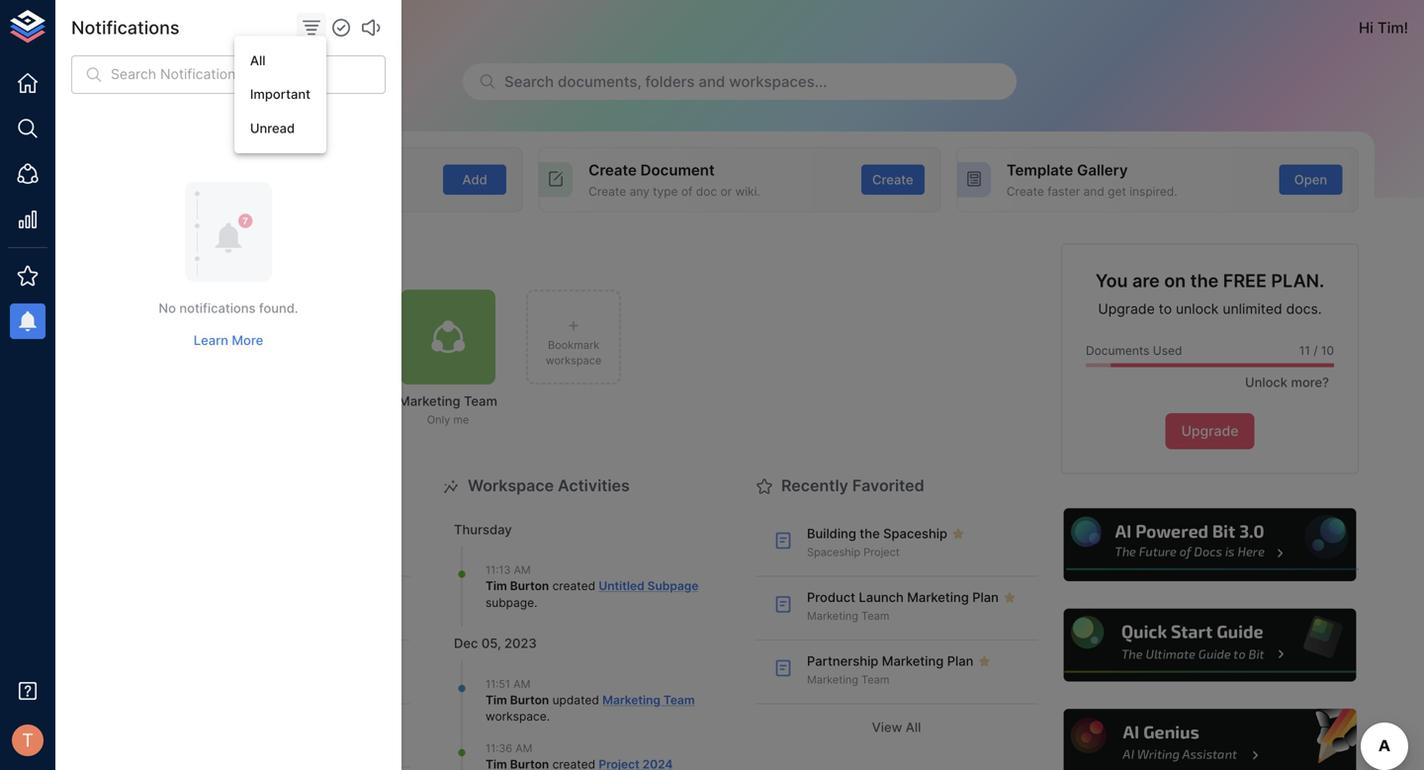 Task type: vqa. For each thing, say whether or not it's contained in the screenshot.
Unlock more? button
yes



Task type: describe. For each thing, give the bounding box(es) containing it.
unlimited
[[1223, 301, 1282, 318]]

create inside template gallery create faster and get inspired.
[[1007, 184, 1044, 199]]

add for add
[[462, 172, 487, 187]]

folders
[[645, 73, 695, 90]]

learn more button
[[189, 325, 268, 356]]

marketing down "partnership"
[[807, 674, 858, 686]]

/
[[1314, 344, 1318, 358]]

project
[[863, 546, 900, 559]]

marketing team for partnership
[[807, 674, 889, 686]]

create button
[[861, 165, 924, 195]]

important
[[250, 87, 311, 102]]

all button
[[234, 44, 326, 78]]

marketing team only me
[[399, 394, 497, 426]]

favorited
[[852, 476, 924, 496]]

11:51
[[486, 678, 510, 691]]

0 vertical spatial plan
[[972, 590, 999, 605]]

product launch marketing plan
[[807, 590, 999, 605]]

bookmark
[[548, 339, 599, 352]]

inspired.
[[1130, 184, 1177, 199]]

collaborate
[[171, 184, 235, 199]]

spaceship project
[[807, 546, 900, 559]]

plan.
[[1271, 270, 1324, 292]]

mark all read image
[[329, 16, 353, 40]]

11:36 am
[[486, 742, 532, 755]]

marketing team link
[[602, 693, 695, 707]]

r
[[79, 19, 87, 36]]

found.
[[259, 301, 298, 316]]

used
[[1153, 344, 1182, 358]]

make
[[254, 184, 284, 199]]

more
[[232, 333, 263, 348]]

marketing inside 11:51 am tim burton updated marketing team workspace .
[[602, 693, 660, 707]]

upgrade inside button
[[1181, 423, 1239, 440]]

search documents, folders and workspaces...
[[504, 73, 827, 90]]

and inside template gallery create faster and get inspired.
[[1083, 184, 1104, 199]]

no notifications found.
[[159, 301, 298, 316]]

rogue
[[103, 19, 148, 37]]

11:51 am tim burton updated marketing team workspace .
[[486, 678, 695, 724]]

burton for workspace
[[510, 693, 549, 707]]

hi
[[1359, 19, 1373, 37]]

learn
[[194, 333, 228, 348]]

open
[[1294, 172, 1327, 187]]

wiki.
[[735, 184, 760, 199]]

get
[[1108, 184, 1126, 199]]

am for updated
[[513, 678, 530, 691]]

untitled subpage link
[[599, 579, 699, 593]]

workspace inside 11:51 am tim burton updated marketing team workspace .
[[486, 710, 547, 724]]

. for workspace
[[547, 710, 550, 724]]

documents used
[[1086, 344, 1182, 358]]

unlock more?
[[1245, 375, 1329, 390]]

workspaces...
[[729, 73, 827, 90]]

rogue enterprises
[[103, 19, 235, 37]]

launch
[[859, 590, 904, 605]]

view all button
[[756, 712, 1037, 743]]

2023
[[504, 636, 537, 651]]

or inside create document create any type of doc or wiki.
[[720, 184, 732, 199]]

marketing team for product
[[807, 610, 889, 623]]

document
[[640, 161, 715, 179]]

upgrade inside you are on the free plan. upgrade to unlock unlimited docs.
[[1098, 301, 1155, 318]]

!
[[1404, 19, 1408, 37]]

unread
[[250, 121, 295, 136]]

t
[[22, 730, 33, 751]]

11 / 10
[[1299, 344, 1334, 358]]

team inside 11:51 am tim burton updated marketing team workspace .
[[663, 693, 695, 707]]

1 help image from the top
[[1061, 506, 1359, 585]]

me
[[453, 414, 469, 426]]

10
[[1321, 344, 1334, 358]]

the inside you are on the free plan. upgrade to unlock unlimited docs.
[[1190, 270, 1219, 292]]

only
[[427, 414, 450, 426]]

bookmarked
[[154, 245, 250, 264]]

bookmark workspace button
[[526, 290, 621, 385]]

more?
[[1291, 375, 1329, 390]]

view
[[872, 720, 902, 735]]

upgrade button
[[1166, 414, 1254, 450]]

1 vertical spatial all
[[906, 720, 921, 735]]

private.
[[297, 184, 339, 199]]

type
[[653, 184, 678, 199]]

enterprises
[[152, 19, 235, 37]]

notifications
[[179, 301, 256, 316]]

marketing down product
[[807, 610, 858, 623]]

marketing down 'product launch marketing plan'
[[882, 654, 944, 669]]

add workspace collaborate or make it private.
[[171, 161, 339, 199]]

of
[[681, 184, 693, 199]]

on
[[1164, 270, 1186, 292]]

faster
[[1047, 184, 1080, 199]]

important button
[[234, 78, 326, 112]]

1 vertical spatial workspace
[[468, 476, 554, 496]]

dec 05, 2023
[[454, 636, 537, 651]]

untitled
[[599, 579, 644, 593]]



Task type: locate. For each thing, give the bounding box(es) containing it.
upgrade down you
[[1098, 301, 1155, 318]]

recently
[[781, 476, 848, 496]]

05,
[[481, 636, 501, 651]]

marketing right launch
[[907, 590, 969, 605]]

2 or from the left
[[720, 184, 732, 199]]

0 horizontal spatial .
[[534, 596, 537, 610]]

0 vertical spatial and
[[699, 73, 725, 90]]

1 vertical spatial the
[[860, 526, 880, 541]]

1 horizontal spatial add
[[462, 172, 487, 187]]

burton down 11:51
[[510, 693, 549, 707]]

0 horizontal spatial spaceship
[[807, 546, 860, 559]]

burton for subpage
[[510, 579, 549, 593]]

am inside 11:51 am tim burton updated marketing team workspace .
[[513, 678, 530, 691]]

all up important
[[250, 53, 266, 68]]

0 vertical spatial .
[[534, 596, 537, 610]]

0 vertical spatial the
[[1190, 270, 1219, 292]]

create inside "button"
[[872, 172, 913, 187]]

bookmarked workspaces
[[154, 245, 349, 264]]

t button
[[6, 719, 49, 762]]

marketing up only at the bottom left of page
[[399, 394, 460, 409]]

. inside 11:13 am tim burton created untitled subpage subpage .
[[534, 596, 537, 610]]

burton
[[510, 579, 549, 593], [510, 693, 549, 707]]

1 vertical spatial upgrade
[[1181, 423, 1239, 440]]

0 vertical spatial help image
[[1061, 506, 1359, 585]]

Search Notifications... text field
[[111, 55, 386, 94]]

0 horizontal spatial and
[[699, 73, 725, 90]]

1 or from the left
[[239, 184, 250, 199]]

any
[[630, 184, 650, 199]]

1 vertical spatial help image
[[1061, 606, 1359, 685]]

to
[[1159, 301, 1172, 318]]

1 burton from the top
[[510, 579, 549, 593]]

documents,
[[558, 73, 641, 90]]

marketing team down "partnership"
[[807, 674, 889, 686]]

2 marketing team from the top
[[807, 674, 889, 686]]

template
[[1007, 161, 1073, 179]]

0 vertical spatial tim
[[1377, 19, 1404, 37]]

view all
[[872, 720, 921, 735]]

sound on image
[[359, 16, 383, 40]]

open button
[[1279, 165, 1342, 195]]

notifications
[[71, 17, 179, 38]]

spaceship
[[883, 526, 947, 541], [807, 546, 860, 559]]

workspace down the "bookmark"
[[546, 354, 602, 367]]

updated
[[552, 693, 599, 707]]

11:13
[[486, 564, 511, 577]]

or inside the add workspace collaborate or make it private.
[[239, 184, 250, 199]]

building the spaceship
[[807, 526, 947, 541]]

1 horizontal spatial .
[[547, 710, 550, 724]]

spaceship down the building
[[807, 546, 860, 559]]

2 help image from the top
[[1061, 606, 1359, 685]]

0 vertical spatial marketing team
[[807, 610, 889, 623]]

recently favorited
[[781, 476, 924, 496]]

0 horizontal spatial upgrade
[[1098, 301, 1155, 318]]

documents
[[1086, 344, 1150, 358]]

tim right hi at the top of page
[[1377, 19, 1404, 37]]

marketing team down product
[[807, 610, 889, 623]]

team inside the marketing team only me
[[464, 394, 497, 409]]

workspace inside the add workspace collaborate or make it private.
[[203, 161, 284, 179]]

or left make
[[239, 184, 250, 199]]

marketing inside the marketing team only me
[[399, 394, 460, 409]]

. for subpage
[[534, 596, 537, 610]]

partnership marketing plan
[[807, 654, 974, 669]]

am for created
[[514, 564, 531, 577]]

11
[[1299, 344, 1310, 358]]

0 horizontal spatial or
[[239, 184, 250, 199]]

you are on the free plan. upgrade to unlock unlimited docs.
[[1095, 270, 1324, 318]]

tim inside 11:13 am tim burton created untitled subpage subpage .
[[486, 579, 507, 593]]

building
[[807, 526, 856, 541]]

or
[[239, 184, 250, 199], [720, 184, 732, 199]]

team
[[464, 394, 497, 409], [861, 610, 889, 623], [861, 674, 889, 686], [663, 693, 695, 707]]

activities
[[558, 476, 630, 496]]

0 horizontal spatial the
[[860, 526, 880, 541]]

thursday
[[454, 522, 512, 537]]

upgrade down unlock more? "button"
[[1181, 423, 1239, 440]]

0 horizontal spatial all
[[250, 53, 266, 68]]

and inside 'button'
[[699, 73, 725, 90]]

add inside the add workspace collaborate or make it private.
[[171, 161, 200, 179]]

template gallery create faster and get inspired.
[[1007, 161, 1177, 199]]

created
[[552, 579, 595, 593]]

0 vertical spatial burton
[[510, 579, 549, 593]]

1 vertical spatial am
[[513, 678, 530, 691]]

and
[[699, 73, 725, 90], [1083, 184, 1104, 199]]

tim down 11:51
[[486, 693, 507, 707]]

0 vertical spatial spaceship
[[883, 526, 947, 541]]

all right view
[[906, 720, 921, 735]]

1 horizontal spatial or
[[720, 184, 732, 199]]

are
[[1132, 270, 1160, 292]]

1 vertical spatial spaceship
[[807, 546, 860, 559]]

add button
[[443, 165, 506, 195]]

burton up subpage
[[510, 579, 549, 593]]

workspace inside button
[[546, 354, 602, 367]]

workspace up the thursday
[[468, 476, 554, 496]]

0 horizontal spatial workspace
[[203, 161, 284, 179]]

.
[[534, 596, 537, 610], [547, 710, 550, 724]]

11:13 am tim burton created untitled subpage subpage .
[[486, 564, 699, 610]]

0 vertical spatial workspace
[[203, 161, 284, 179]]

2 vertical spatial am
[[515, 742, 532, 755]]

unlock more? button
[[1234, 367, 1334, 398]]

tim inside 11:51 am tim burton updated marketing team workspace .
[[486, 693, 507, 707]]

0 vertical spatial all
[[250, 53, 266, 68]]

11:36
[[486, 742, 512, 755]]

1 horizontal spatial the
[[1190, 270, 1219, 292]]

workspace
[[546, 354, 602, 367], [486, 710, 547, 724]]

create document create any type of doc or wiki.
[[589, 161, 760, 199]]

tim down 11:13
[[486, 579, 507, 593]]

hi tim !
[[1359, 19, 1408, 37]]

create
[[589, 161, 637, 179], [872, 172, 913, 187], [589, 184, 626, 199], [1007, 184, 1044, 199]]

unlock
[[1245, 375, 1288, 390]]

add for add workspace collaborate or make it private.
[[171, 161, 200, 179]]

2 burton from the top
[[510, 693, 549, 707]]

1 horizontal spatial all
[[906, 720, 921, 735]]

you
[[1095, 270, 1128, 292]]

spaceship up project
[[883, 526, 947, 541]]

add inside button
[[462, 172, 487, 187]]

marketing right updated
[[602, 693, 660, 707]]

am right 11:36
[[515, 742, 532, 755]]

. inside 11:51 am tim burton updated marketing team workspace .
[[547, 710, 550, 724]]

unread button
[[234, 112, 326, 145]]

1 marketing team from the top
[[807, 610, 889, 623]]

subpage
[[486, 596, 534, 610]]

3 help image from the top
[[1061, 706, 1359, 770]]

tim
[[1377, 19, 1404, 37], [486, 579, 507, 593], [486, 693, 507, 707]]

1 vertical spatial plan
[[947, 654, 974, 669]]

0 vertical spatial upgrade
[[1098, 301, 1155, 318]]

help image
[[1061, 506, 1359, 585], [1061, 606, 1359, 685], [1061, 706, 1359, 770]]

0 vertical spatial workspace
[[546, 354, 602, 367]]

workspace up make
[[203, 161, 284, 179]]

unlock
[[1176, 301, 1219, 318]]

1 vertical spatial tim
[[486, 579, 507, 593]]

1 horizontal spatial and
[[1083, 184, 1104, 199]]

dec
[[454, 636, 478, 651]]

am right 11:51
[[513, 678, 530, 691]]

0 horizontal spatial add
[[171, 161, 200, 179]]

burton inside 11:51 am tim burton updated marketing team workspace .
[[510, 693, 549, 707]]

burton inside 11:13 am tim burton created untitled subpage subpage .
[[510, 579, 549, 593]]

am
[[514, 564, 531, 577], [513, 678, 530, 691], [515, 742, 532, 755]]

am right 11:13
[[514, 564, 531, 577]]

it
[[287, 184, 294, 199]]

tim for untitled subpage
[[486, 579, 507, 593]]

am inside 11:13 am tim burton created untitled subpage subpage .
[[514, 564, 531, 577]]

1 vertical spatial marketing team
[[807, 674, 889, 686]]

upgrade
[[1098, 301, 1155, 318], [1181, 423, 1239, 440]]

free
[[1223, 270, 1267, 292]]

workspace up 11:36 am at the bottom
[[486, 710, 547, 724]]

1 vertical spatial and
[[1083, 184, 1104, 199]]

the up project
[[860, 526, 880, 541]]

product
[[807, 590, 855, 605]]

marketing
[[399, 394, 460, 409], [907, 590, 969, 605], [807, 610, 858, 623], [882, 654, 944, 669], [807, 674, 858, 686], [602, 693, 660, 707]]

1 vertical spatial .
[[547, 710, 550, 724]]

1 horizontal spatial workspace
[[468, 476, 554, 496]]

1 horizontal spatial spaceship
[[883, 526, 947, 541]]

or right doc
[[720, 184, 732, 199]]

and down gallery
[[1083, 184, 1104, 199]]

workspaces
[[254, 245, 349, 264]]

gallery
[[1077, 161, 1128, 179]]

marketing team
[[807, 610, 889, 623], [807, 674, 889, 686]]

0 vertical spatial am
[[514, 564, 531, 577]]

2 vertical spatial tim
[[486, 693, 507, 707]]

add
[[171, 161, 200, 179], [462, 172, 487, 187]]

doc
[[696, 184, 717, 199]]

1 vertical spatial workspace
[[486, 710, 547, 724]]

search documents, folders and workspaces... button
[[463, 63, 1017, 100]]

1 horizontal spatial upgrade
[[1181, 423, 1239, 440]]

workspace activities
[[468, 476, 630, 496]]

subpage
[[647, 579, 699, 593]]

tim for marketing team
[[486, 693, 507, 707]]

learn more
[[194, 333, 263, 348]]

and right folders
[[699, 73, 725, 90]]

the up unlock
[[1190, 270, 1219, 292]]

1 vertical spatial burton
[[510, 693, 549, 707]]

2 vertical spatial help image
[[1061, 706, 1359, 770]]

no
[[159, 301, 176, 316]]

docs.
[[1286, 301, 1322, 318]]



